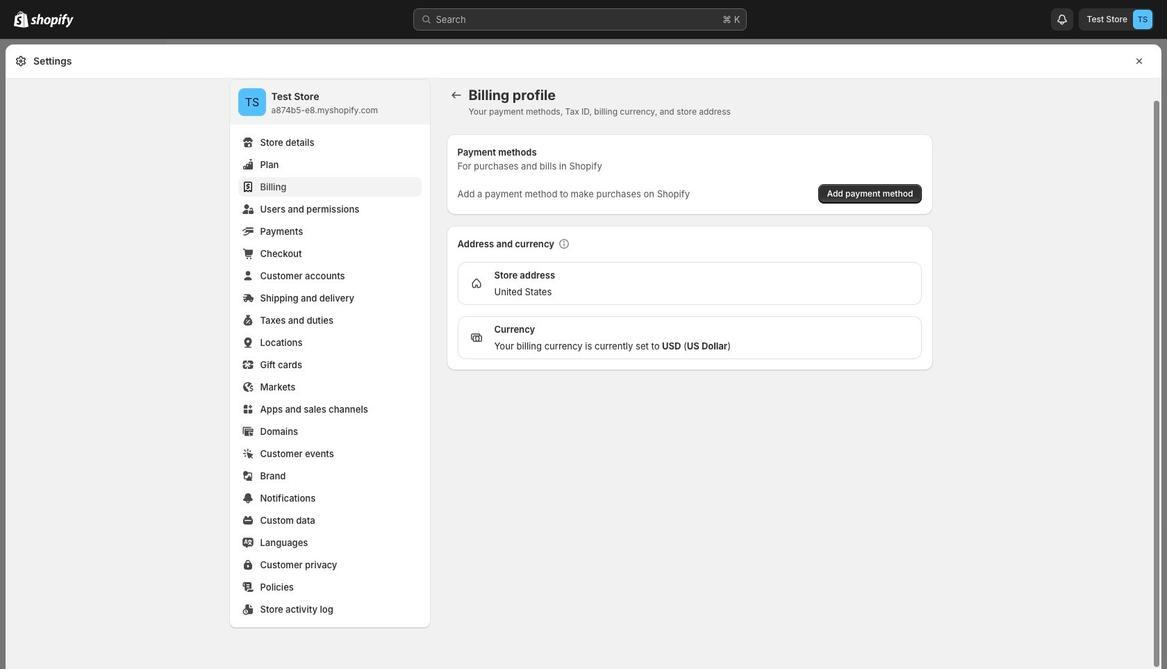 Task type: locate. For each thing, give the bounding box(es) containing it.
settings dialog
[[6, 44, 1162, 669]]

test store image
[[1134, 10, 1153, 29]]



Task type: describe. For each thing, give the bounding box(es) containing it.
shop settings menu element
[[230, 80, 430, 628]]

shopify image
[[14, 11, 29, 28]]

shopify image
[[31, 14, 74, 28]]

test store image
[[238, 88, 266, 116]]



Task type: vqa. For each thing, say whether or not it's contained in the screenshot.
the "test store" image in shop settings menu element
yes



